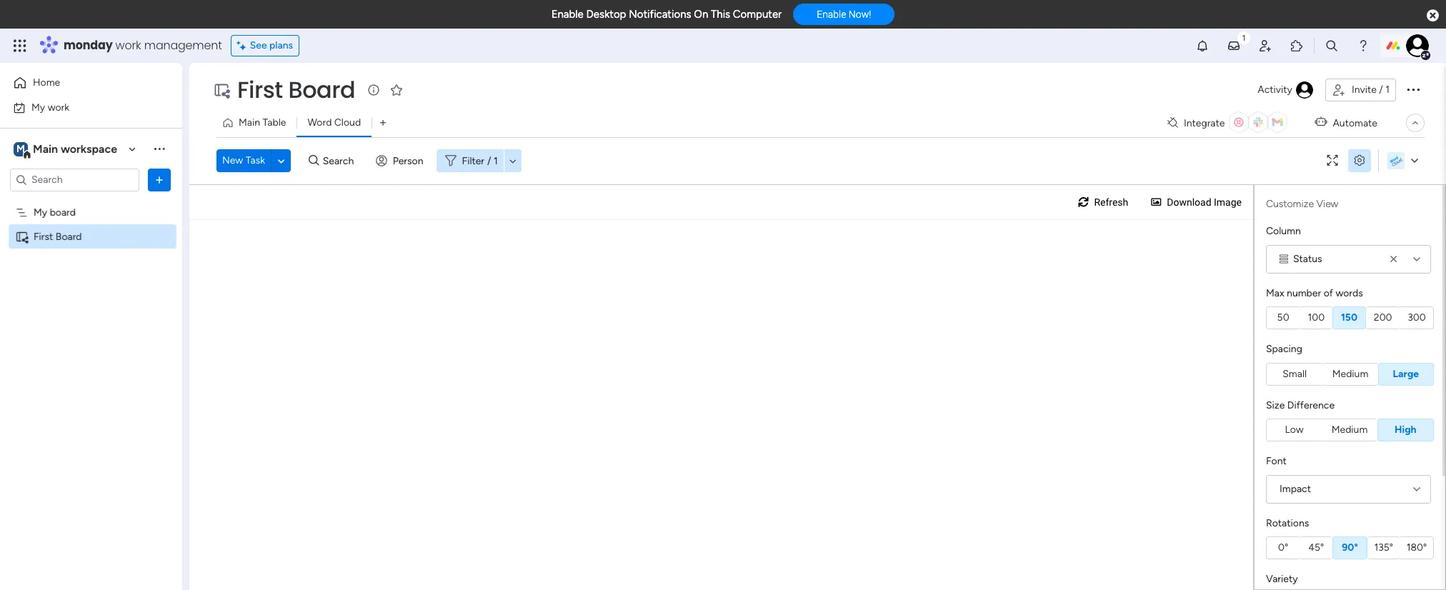 Task type: describe. For each thing, give the bounding box(es) containing it.
45°
[[1309, 542, 1325, 554]]

add to favorites image
[[390, 83, 404, 97]]

v2 search image
[[309, 153, 319, 169]]

main table button
[[217, 112, 297, 134]]

invite
[[1352, 84, 1377, 96]]

number
[[1287, 287, 1322, 299]]

words
[[1336, 287, 1364, 299]]

select product image
[[13, 39, 27, 53]]

workspace
[[61, 142, 117, 155]]

medium button for spacing
[[1323, 363, 1379, 386]]

1 vertical spatial first board
[[34, 231, 82, 243]]

now!
[[849, 9, 872, 20]]

task
[[246, 154, 265, 167]]

word
[[308, 117, 332, 129]]

First Board field
[[234, 74, 359, 106]]

computer
[[733, 8, 782, 21]]

large
[[1394, 368, 1420, 380]]

person button
[[370, 149, 432, 172]]

add view image
[[380, 118, 386, 128]]

new
[[222, 154, 243, 167]]

impact
[[1280, 483, 1312, 495]]

1 for invite / 1
[[1386, 84, 1390, 96]]

enable now! button
[[794, 4, 895, 25]]

angle down image
[[278, 155, 285, 166]]

monday work management
[[64, 37, 222, 54]]

0 horizontal spatial board
[[56, 231, 82, 243]]

settings image
[[1349, 155, 1372, 166]]

customize
[[1267, 198, 1315, 210]]

size
[[1267, 399, 1285, 411]]

invite / 1 button
[[1326, 79, 1397, 102]]

my for my board
[[34, 206, 47, 218]]

plans
[[269, 39, 293, 51]]

status
[[1294, 253, 1323, 265]]

workspace image
[[14, 141, 28, 157]]

200
[[1374, 312, 1393, 324]]

0 horizontal spatial shareable board image
[[15, 230, 29, 243]]

work for monday
[[115, 37, 141, 54]]

1 for filter / 1
[[494, 155, 498, 167]]

on
[[694, 8, 709, 21]]

medium for spacing
[[1333, 368, 1369, 380]]

see plans
[[250, 39, 293, 51]]

automate
[[1333, 117, 1378, 129]]

my work
[[31, 101, 69, 113]]

options image
[[1405, 81, 1422, 98]]

180°
[[1407, 542, 1428, 554]]

size difference
[[1267, 399, 1335, 411]]

low
[[1286, 424, 1304, 436]]

customize view
[[1267, 198, 1339, 210]]

new task button
[[217, 149, 271, 172]]

max number of words
[[1267, 287, 1364, 299]]

1 horizontal spatial first board
[[237, 74, 355, 106]]

m
[[16, 143, 25, 155]]

large button
[[1379, 363, 1435, 386]]

integrate
[[1184, 117, 1225, 129]]

dapulse close image
[[1427, 9, 1440, 23]]

high button
[[1378, 419, 1435, 442]]

enable for enable now!
[[817, 9, 847, 20]]

medium for size difference
[[1332, 424, 1368, 436]]

board
[[50, 206, 76, 218]]

apps image
[[1290, 39, 1304, 53]]

50 button
[[1267, 307, 1300, 330]]

list box containing my board
[[0, 197, 182, 442]]

180° button
[[1401, 537, 1435, 560]]

my for my work
[[31, 101, 45, 113]]

main table
[[239, 117, 286, 129]]

notifications
[[629, 8, 692, 21]]



Task type: vqa. For each thing, say whether or not it's contained in the screenshot.
200 button on the bottom right of page
yes



Task type: locate. For each thing, give the bounding box(es) containing it.
0 vertical spatial medium
[[1333, 368, 1369, 380]]

1 horizontal spatial shareable board image
[[213, 81, 230, 99]]

0 vertical spatial my
[[31, 101, 45, 113]]

enable left now!
[[817, 9, 847, 20]]

work right monday
[[115, 37, 141, 54]]

100
[[1308, 312, 1325, 324]]

this
[[711, 8, 731, 21]]

0 horizontal spatial first
[[34, 231, 53, 243]]

/ right filter
[[488, 155, 491, 167]]

0 vertical spatial first board
[[237, 74, 355, 106]]

1 vertical spatial medium
[[1332, 424, 1368, 436]]

see
[[250, 39, 267, 51]]

1 horizontal spatial board
[[288, 74, 355, 106]]

medium button
[[1323, 363, 1379, 386], [1323, 419, 1378, 442]]

0° button
[[1267, 537, 1300, 560]]

small button
[[1267, 363, 1323, 386]]

medium up difference
[[1333, 368, 1369, 380]]

person
[[393, 155, 424, 167]]

main inside workspace selection element
[[33, 142, 58, 155]]

Search field
[[319, 151, 362, 171]]

difference
[[1288, 399, 1335, 411]]

arrow down image
[[504, 152, 522, 169]]

enable
[[552, 8, 584, 21], [817, 9, 847, 20]]

invite / 1
[[1352, 84, 1390, 96]]

135°
[[1375, 542, 1394, 554]]

autopilot image
[[1315, 113, 1328, 131]]

work down home
[[48, 101, 69, 113]]

view
[[1317, 198, 1339, 210]]

1 vertical spatial medium button
[[1323, 419, 1378, 442]]

enable inside button
[[817, 9, 847, 20]]

board
[[288, 74, 355, 106], [56, 231, 82, 243]]

filter
[[462, 155, 485, 167]]

open full screen image
[[1322, 155, 1345, 166]]

home
[[33, 76, 60, 89]]

font
[[1267, 455, 1287, 467]]

activity
[[1258, 84, 1293, 96]]

0 vertical spatial work
[[115, 37, 141, 54]]

0 horizontal spatial enable
[[552, 8, 584, 21]]

jacob simon image
[[1407, 34, 1430, 57]]

main left table at the left top
[[239, 117, 260, 129]]

1 vertical spatial my
[[34, 206, 47, 218]]

my down home
[[31, 101, 45, 113]]

my
[[31, 101, 45, 113], [34, 206, 47, 218]]

column
[[1267, 225, 1302, 237]]

small
[[1283, 368, 1307, 380]]

word cloud button
[[297, 112, 372, 134]]

spacing
[[1267, 343, 1303, 355]]

help image
[[1357, 39, 1371, 53]]

1 right invite
[[1386, 84, 1390, 96]]

list box
[[0, 197, 182, 442]]

table
[[263, 117, 286, 129]]

monday
[[64, 37, 113, 54]]

Search in workspace field
[[30, 172, 119, 188]]

50
[[1278, 312, 1290, 324]]

notifications image
[[1196, 39, 1210, 53]]

150 button
[[1333, 307, 1366, 330]]

desktop
[[586, 8, 626, 21]]

medium
[[1333, 368, 1369, 380], [1332, 424, 1368, 436]]

300 button
[[1401, 307, 1435, 330]]

filter / 1
[[462, 155, 498, 167]]

board up word in the top left of the page
[[288, 74, 355, 106]]

first board up table at the left top
[[237, 74, 355, 106]]

workspace options image
[[152, 142, 167, 156]]

workspace selection element
[[14, 140, 119, 159]]

0 horizontal spatial /
[[488, 155, 491, 167]]

main inside button
[[239, 117, 260, 129]]

0 horizontal spatial 1
[[494, 155, 498, 167]]

first down my board
[[34, 231, 53, 243]]

0 vertical spatial /
[[1380, 84, 1384, 96]]

my inside button
[[31, 101, 45, 113]]

main for main workspace
[[33, 142, 58, 155]]

option
[[0, 199, 182, 202]]

90°
[[1343, 542, 1359, 554]]

main workspace
[[33, 142, 117, 155]]

of
[[1324, 287, 1334, 299]]

home button
[[9, 71, 154, 94]]

dapulse integrations image
[[1168, 118, 1179, 128]]

1 horizontal spatial main
[[239, 117, 260, 129]]

0 vertical spatial main
[[239, 117, 260, 129]]

1
[[1386, 84, 1390, 96], [494, 155, 498, 167]]

work
[[115, 37, 141, 54], [48, 101, 69, 113]]

0 vertical spatial board
[[288, 74, 355, 106]]

work inside my work button
[[48, 101, 69, 113]]

invite members image
[[1259, 39, 1273, 53]]

0 vertical spatial first
[[237, 74, 283, 106]]

enable now!
[[817, 9, 872, 20]]

135° button
[[1368, 537, 1401, 560]]

1 horizontal spatial /
[[1380, 84, 1384, 96]]

main right workspace image
[[33, 142, 58, 155]]

management
[[144, 37, 222, 54]]

0 horizontal spatial work
[[48, 101, 69, 113]]

main for main table
[[239, 117, 260, 129]]

options image
[[152, 173, 167, 187]]

first
[[237, 74, 283, 106], [34, 231, 53, 243]]

show board description image
[[365, 83, 383, 97]]

0 horizontal spatial main
[[33, 142, 58, 155]]

v2 status outline image
[[1280, 254, 1289, 264]]

0 vertical spatial medium button
[[1323, 363, 1379, 386]]

1 horizontal spatial enable
[[817, 9, 847, 20]]

90° button
[[1333, 537, 1368, 560]]

100 button
[[1300, 307, 1333, 330]]

first up the main table
[[237, 74, 283, 106]]

0°
[[1279, 542, 1289, 554]]

my work button
[[9, 96, 154, 119]]

1 horizontal spatial work
[[115, 37, 141, 54]]

1 horizontal spatial 1
[[1386, 84, 1390, 96]]

inbox image
[[1227, 39, 1242, 53]]

variety
[[1267, 573, 1298, 585]]

150
[[1342, 312, 1358, 324]]

300
[[1408, 312, 1426, 324]]

main
[[239, 117, 260, 129], [33, 142, 58, 155]]

enable desktop notifications on this computer
[[552, 8, 782, 21]]

medium down difference
[[1332, 424, 1368, 436]]

my board
[[34, 206, 76, 218]]

/ right invite
[[1380, 84, 1384, 96]]

enable left desktop
[[552, 8, 584, 21]]

enable for enable desktop notifications on this computer
[[552, 8, 584, 21]]

/ inside button
[[1380, 84, 1384, 96]]

see plans button
[[231, 35, 300, 56]]

0 vertical spatial 1
[[1386, 84, 1390, 96]]

1 left arrow down icon
[[494, 155, 498, 167]]

1 vertical spatial work
[[48, 101, 69, 113]]

low button
[[1267, 419, 1323, 442]]

1 vertical spatial first
[[34, 231, 53, 243]]

1 image
[[1238, 29, 1251, 45]]

1 vertical spatial main
[[33, 142, 58, 155]]

work for my
[[48, 101, 69, 113]]

1 horizontal spatial first
[[237, 74, 283, 106]]

0 vertical spatial shareable board image
[[213, 81, 230, 99]]

1 vertical spatial shareable board image
[[15, 230, 29, 243]]

new task
[[222, 154, 265, 167]]

/ for filter
[[488, 155, 491, 167]]

word cloud
[[308, 117, 361, 129]]

/ for invite
[[1380, 84, 1384, 96]]

cloud
[[334, 117, 361, 129]]

medium button up difference
[[1323, 363, 1379, 386]]

medium button down difference
[[1323, 419, 1378, 442]]

collapse board header image
[[1410, 117, 1422, 129]]

activity button
[[1253, 79, 1320, 102]]

45° button
[[1300, 537, 1333, 560]]

1 vertical spatial /
[[488, 155, 491, 167]]

rotations
[[1267, 517, 1310, 529]]

200 button
[[1366, 307, 1401, 330]]

1 vertical spatial board
[[56, 231, 82, 243]]

shareable board image
[[213, 81, 230, 99], [15, 230, 29, 243]]

my left board
[[34, 206, 47, 218]]

1 inside button
[[1386, 84, 1390, 96]]

max
[[1267, 287, 1285, 299]]

/
[[1380, 84, 1384, 96], [488, 155, 491, 167]]

search everything image
[[1325, 39, 1340, 53]]

first board down my board
[[34, 231, 82, 243]]

medium button for size difference
[[1323, 419, 1378, 442]]

0 horizontal spatial first board
[[34, 231, 82, 243]]

board down board
[[56, 231, 82, 243]]

first board
[[237, 74, 355, 106], [34, 231, 82, 243]]

1 vertical spatial 1
[[494, 155, 498, 167]]

high
[[1395, 424, 1417, 436]]



